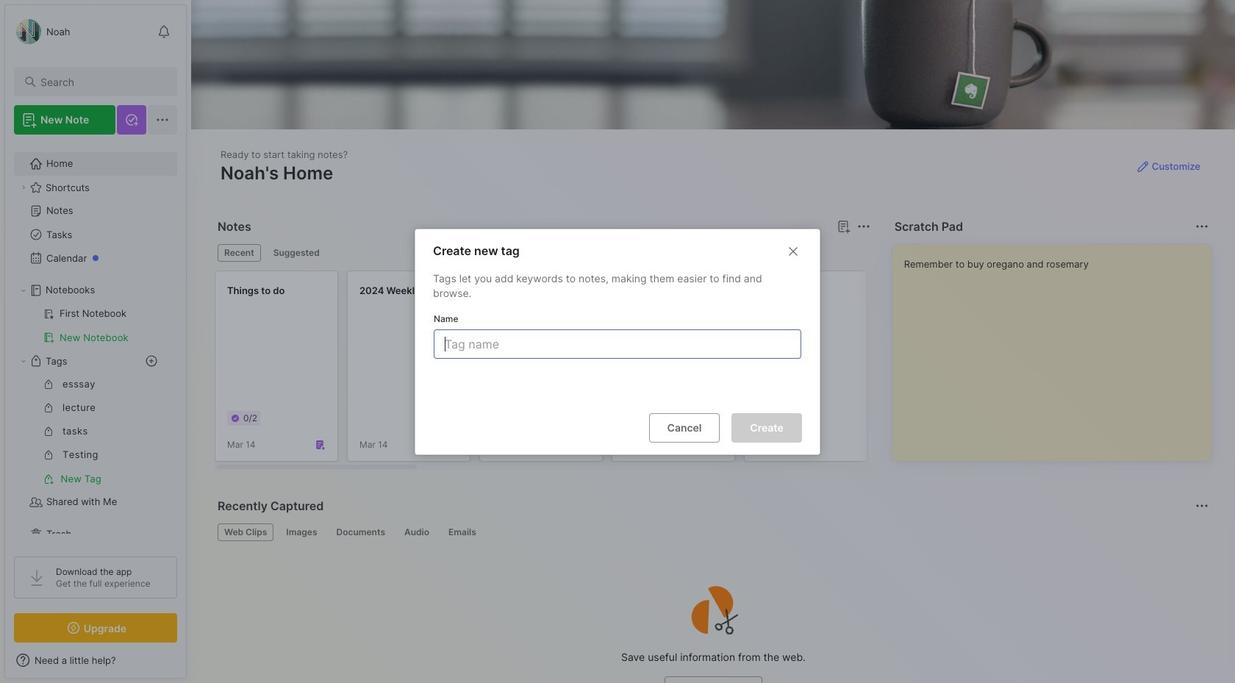 Task type: describe. For each thing, give the bounding box(es) containing it.
1 tab list from the top
[[218, 244, 868, 262]]

none search field inside main "element"
[[40, 73, 164, 90]]

expand tags image
[[19, 357, 28, 365]]

tree inside main "element"
[[5, 143, 186, 555]]

1 group from the top
[[14, 302, 168, 349]]



Task type: vqa. For each thing, say whether or not it's contained in the screenshot.
second GROUP
yes



Task type: locate. For each thing, give the bounding box(es) containing it.
group
[[14, 302, 168, 349], [14, 373, 168, 490]]

2 group from the top
[[14, 373, 168, 490]]

Tag name text field
[[443, 330, 795, 358]]

1 vertical spatial group
[[14, 373, 168, 490]]

0 vertical spatial tab list
[[218, 244, 868, 262]]

Search text field
[[40, 75, 164, 89]]

close image
[[785, 242, 802, 260]]

tab list
[[218, 244, 868, 262], [218, 524, 1207, 541]]

None search field
[[40, 73, 164, 90]]

tree
[[5, 143, 186, 555]]

Start writing… text field
[[904, 245, 1211, 449]]

0 vertical spatial group
[[14, 302, 168, 349]]

row group
[[215, 271, 1235, 471]]

2 tab list from the top
[[218, 524, 1207, 541]]

expand notebooks image
[[19, 286, 28, 295]]

tab
[[218, 244, 261, 262], [267, 244, 326, 262], [218, 524, 274, 541], [280, 524, 324, 541], [330, 524, 392, 541], [398, 524, 436, 541], [442, 524, 483, 541]]

1 vertical spatial tab list
[[218, 524, 1207, 541]]

main element
[[0, 0, 191, 683]]



